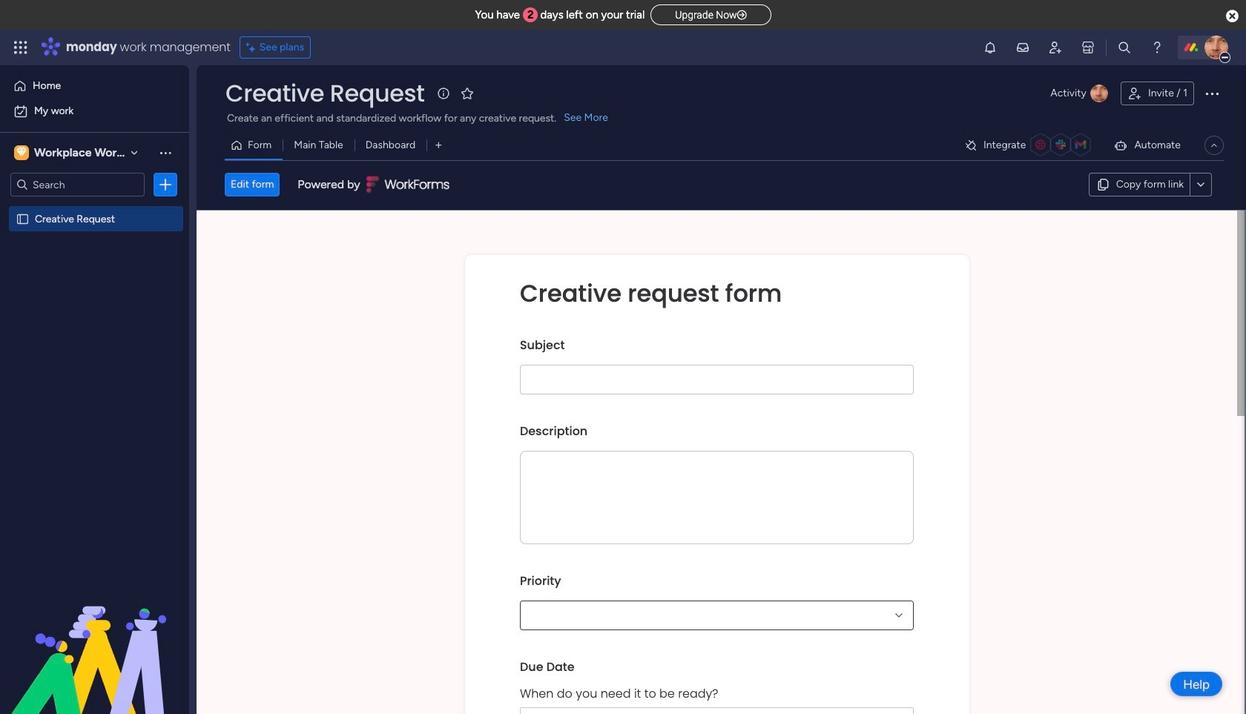 Task type: describe. For each thing, give the bounding box(es) containing it.
show board description image
[[435, 86, 453, 101]]

3 group from the top
[[520, 562, 915, 648]]

help image
[[1150, 40, 1165, 55]]

workspace image
[[16, 145, 27, 161]]

see plans image
[[246, 39, 260, 56]]

collapse board header image
[[1209, 140, 1221, 151]]

workspace image
[[14, 145, 29, 161]]

public board image
[[16, 212, 30, 226]]

2 group from the top
[[520, 412, 915, 562]]

dapulse rightstroke image
[[738, 10, 747, 21]]

workspace selection element
[[14, 144, 155, 162]]

board activity image
[[1091, 85, 1109, 102]]

monday marketplace image
[[1081, 40, 1096, 55]]

dapulse close image
[[1227, 9, 1240, 24]]

Search in workspace field
[[31, 176, 124, 193]]

name text field
[[520, 365, 915, 395]]

Choose a date date field
[[520, 708, 915, 715]]

0 vertical spatial option
[[9, 74, 180, 98]]

0 horizontal spatial options image
[[158, 177, 173, 192]]

form form
[[197, 210, 1245, 715]]



Task type: locate. For each thing, give the bounding box(es) containing it.
options image down "workspace options" image
[[158, 177, 173, 192]]

notifications image
[[983, 40, 998, 55]]

None field
[[222, 78, 429, 109]]

1 horizontal spatial options image
[[1204, 85, 1222, 102]]

4 group from the top
[[520, 648, 915, 715]]

invite members image
[[1049, 40, 1064, 55]]

group
[[520, 326, 915, 412], [520, 412, 915, 562], [520, 562, 915, 648], [520, 648, 915, 715]]

None text field
[[520, 451, 915, 544]]

james peterson image
[[1205, 36, 1229, 59]]

workforms logo image
[[366, 173, 450, 197]]

lottie animation element
[[0, 565, 189, 715]]

add view image
[[436, 140, 442, 151]]

option
[[9, 74, 180, 98], [9, 99, 180, 123], [0, 205, 189, 208]]

lottie animation image
[[0, 565, 189, 715]]

1 vertical spatial options image
[[158, 177, 173, 192]]

search everything image
[[1118, 40, 1133, 55]]

2 vertical spatial option
[[0, 205, 189, 208]]

options image
[[1204, 85, 1222, 102], [158, 177, 173, 192]]

workspace options image
[[158, 145, 173, 160]]

select product image
[[13, 40, 28, 55]]

add to favorites image
[[461, 86, 475, 101]]

list box
[[0, 203, 189, 432]]

0 vertical spatial options image
[[1204, 85, 1222, 102]]

update feed image
[[1016, 40, 1031, 55]]

1 group from the top
[[520, 326, 915, 412]]

options image down james peterson image
[[1204, 85, 1222, 102]]

1 vertical spatial option
[[9, 99, 180, 123]]



Task type: vqa. For each thing, say whether or not it's contained in the screenshot.
address
no



